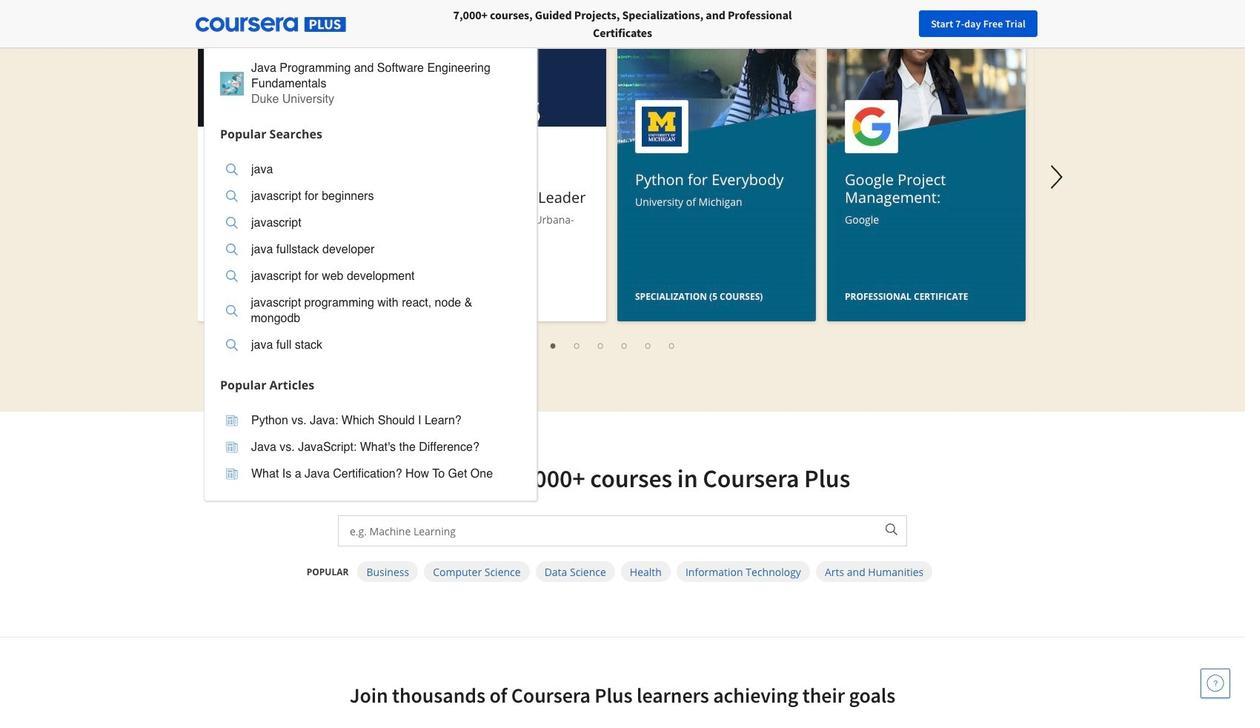Task type: vqa. For each thing, say whether or not it's contained in the screenshot.
Duke University image
no



Task type: describe. For each thing, give the bounding box(es) containing it.
1 list box from the top
[[205, 147, 537, 372]]

coursera plus image
[[196, 17, 346, 32]]

next slide image
[[1039, 159, 1075, 195]]



Task type: locate. For each thing, give the bounding box(es) containing it.
help center image
[[1207, 675, 1225, 693]]

0 vertical spatial list box
[[205, 147, 537, 372]]

list box
[[205, 147, 537, 372], [205, 398, 537, 501]]

list
[[205, 337, 1021, 354]]

suggestion image image
[[220, 72, 244, 96], [226, 164, 238, 176], [226, 190, 238, 202], [226, 217, 238, 229], [226, 244, 238, 256], [226, 271, 238, 282], [226, 305, 238, 317], [226, 339, 238, 351], [226, 415, 238, 427], [226, 442, 238, 454], [226, 468, 238, 480]]

2 list box from the top
[[205, 398, 537, 501]]

What do you want to learn? text field
[[204, 9, 530, 39]]

1 vertical spatial list box
[[205, 398, 537, 501]]

None search field
[[204, 9, 560, 501]]

e.g. Machine Learning text field
[[339, 517, 876, 546]]

autocomplete results list box
[[204, 45, 537, 501]]



